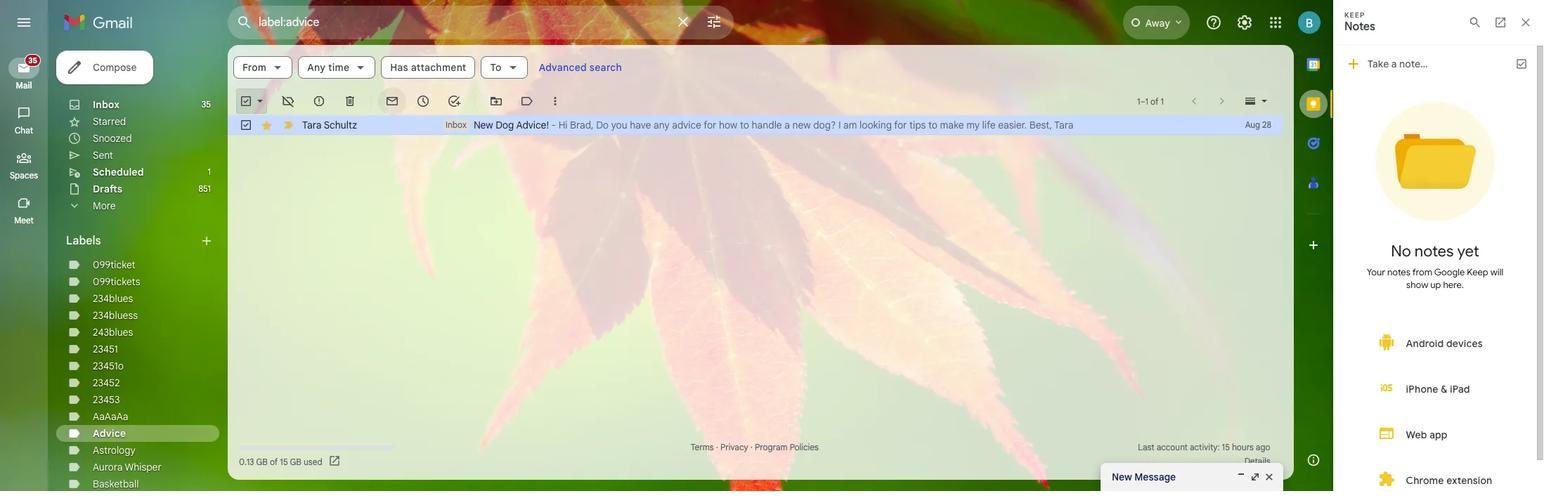 Task type: describe. For each thing, give the bounding box(es) containing it.
side panel section
[[1295, 45, 1334, 480]]

advanced search
[[539, 61, 622, 74]]

how
[[719, 119, 738, 131]]

tara schultz
[[302, 119, 357, 131]]

compose
[[93, 61, 137, 74]]

aaaaaa
[[93, 411, 128, 423]]

of
[[270, 457, 278, 467]]

make
[[940, 119, 964, 131]]

inbox new dog advice! - hi brad, do you have any advice for how to handle a new dog? i am looking for tips to make my life easier. best, tara
[[446, 119, 1074, 131]]

advanced search options image
[[700, 8, 728, 36]]

spaces
[[10, 170, 38, 181]]

sent
[[93, 149, 113, 162]]

aurora whisper link
[[93, 461, 162, 474]]

whisper
[[125, 461, 162, 474]]

details
[[1245, 456, 1271, 467]]

search in mail image
[[232, 10, 257, 35]]

1
[[208, 167, 211, 177]]

ago
[[1256, 442, 1271, 453]]

basketball link
[[93, 478, 139, 491]]

234bluess link
[[93, 309, 138, 322]]

terms · privacy · program policies
[[691, 442, 819, 453]]

tips
[[910, 119, 926, 131]]

1 gb from the left
[[256, 457, 268, 467]]

last
[[1139, 442, 1155, 453]]

main content containing from
[[228, 45, 1295, 480]]

scheduled
[[93, 166, 144, 179]]

mail
[[16, 80, 32, 91]]

any time button
[[298, 56, 376, 79]]

has
[[390, 61, 408, 74]]

report spam image
[[312, 94, 326, 108]]

navigation containing mail
[[0, 45, 49, 492]]

chat
[[15, 125, 33, 136]]

1 horizontal spatial 35
[[202, 99, 211, 110]]

0.13 gb of 15 gb used
[[239, 457, 323, 467]]

advice!
[[516, 119, 549, 131]]

snoozed
[[93, 132, 132, 145]]

follow link to manage storage image
[[328, 455, 342, 469]]

from button
[[233, 56, 293, 79]]

more image
[[548, 94, 563, 108]]

23453
[[93, 394, 120, 406]]

aurora whisper
[[93, 461, 162, 474]]

1 vertical spatial new
[[1112, 471, 1133, 484]]

starred link
[[93, 115, 126, 128]]

hi
[[559, 119, 568, 131]]

message
[[1135, 471, 1176, 484]]

astrology link
[[93, 444, 136, 457]]

sent link
[[93, 149, 113, 162]]

mail heading
[[0, 80, 48, 91]]

meet heading
[[0, 215, 48, 226]]

have
[[630, 119, 651, 131]]

schultz
[[324, 119, 357, 131]]

snoozed link
[[93, 132, 132, 145]]

more button
[[56, 198, 219, 214]]

234blues link
[[93, 293, 133, 305]]

Search in mail search field
[[228, 6, 734, 39]]

aug 28
[[1246, 120, 1272, 130]]

i
[[839, 119, 841, 131]]

settings image
[[1237, 14, 1254, 31]]

advice
[[93, 428, 126, 440]]

delete image
[[343, 94, 357, 108]]

privacy
[[721, 442, 749, 453]]

move to image
[[489, 94, 503, 108]]

advanced search button
[[533, 55, 628, 80]]

23453 link
[[93, 394, 120, 406]]

labels heading
[[66, 234, 200, 248]]

28
[[1263, 120, 1272, 130]]

inbox for inbox
[[93, 98, 120, 111]]

astrology
[[93, 444, 136, 457]]

drafts link
[[93, 183, 122, 195]]

2 gb from the left
[[290, 457, 302, 467]]

has attachment
[[390, 61, 467, 74]]

mark as unread image
[[385, 94, 399, 108]]

099ticket link
[[93, 259, 135, 271]]

has attachment button
[[381, 56, 476, 79]]

spaces heading
[[0, 170, 48, 181]]

23452
[[93, 377, 120, 390]]

234bluess
[[93, 309, 138, 322]]

brad,
[[570, 119, 594, 131]]

any
[[307, 61, 326, 74]]

advice
[[672, 119, 702, 131]]

toggle split pane mode image
[[1244, 94, 1258, 108]]

gmail image
[[63, 8, 140, 37]]

best,
[[1030, 119, 1053, 131]]

close image
[[1264, 472, 1276, 483]]

advanced
[[539, 61, 587, 74]]

none checkbox inside row
[[239, 118, 253, 132]]



Task type: locate. For each thing, give the bounding box(es) containing it.
scheduled link
[[93, 166, 144, 179]]

1 vertical spatial 15
[[280, 457, 288, 467]]

35 up the mail
[[28, 56, 37, 65]]

row
[[228, 115, 1283, 135]]

to
[[740, 119, 750, 131], [929, 119, 938, 131]]

23452 link
[[93, 377, 120, 390]]

1 vertical spatial 35
[[202, 99, 211, 110]]

terms link
[[691, 442, 714, 453]]

any time
[[307, 61, 350, 74]]

labels image
[[520, 94, 534, 108]]

0 horizontal spatial new
[[474, 119, 493, 131]]

23451 link
[[93, 343, 118, 356]]

099ticket
[[93, 259, 135, 271]]

1 horizontal spatial new
[[1112, 471, 1133, 484]]

new
[[793, 119, 811, 131]]

None checkbox
[[239, 118, 253, 132]]

23451o
[[93, 360, 124, 373]]

099tickets link
[[93, 276, 140, 288]]

·
[[716, 442, 719, 453], [751, 442, 753, 453]]

clear search image
[[669, 8, 698, 36]]

gb
[[256, 457, 268, 467], [290, 457, 302, 467]]

15 right of
[[280, 457, 288, 467]]

0 horizontal spatial 35
[[28, 56, 37, 65]]

more
[[93, 200, 116, 212]]

0 vertical spatial inbox
[[93, 98, 120, 111]]

1 vertical spatial inbox
[[446, 120, 467, 130]]

for left how
[[704, 119, 717, 131]]

1 horizontal spatial for
[[895, 119, 907, 131]]

any
[[654, 119, 670, 131]]

15 inside last account activity: 15 hours ago details
[[1222, 442, 1230, 453]]

0 vertical spatial 15
[[1222, 442, 1230, 453]]

remove label "advice" image
[[281, 94, 295, 108]]

None checkbox
[[239, 94, 253, 108]]

starred
[[93, 115, 126, 128]]

35 up 1
[[202, 99, 211, 110]]

· right privacy
[[751, 442, 753, 453]]

gb left used
[[290, 457, 302, 467]]

from
[[243, 61, 267, 74]]

main menu image
[[15, 14, 32, 31]]

0.13
[[239, 457, 254, 467]]

inbox up starred
[[93, 98, 120, 111]]

inbox link
[[93, 98, 120, 111]]

compose button
[[56, 51, 154, 84]]

for left tips
[[895, 119, 907, 131]]

row containing tara schultz
[[228, 115, 1283, 135]]

0 horizontal spatial for
[[704, 119, 717, 131]]

15 for hours
[[1222, 442, 1230, 453]]

easier.
[[999, 119, 1027, 131]]

tara down report spam image
[[302, 119, 322, 131]]

-
[[552, 119, 556, 131]]

new left dog
[[474, 119, 493, 131]]

minimize image
[[1236, 472, 1247, 483]]

search
[[590, 61, 622, 74]]

dog
[[496, 119, 514, 131]]

1 horizontal spatial gb
[[290, 457, 302, 467]]

1 for from the left
[[704, 119, 717, 131]]

attachment
[[411, 61, 467, 74]]

account
[[1157, 442, 1188, 453]]

1 to from the left
[[740, 119, 750, 131]]

to right how
[[740, 119, 750, 131]]

time
[[328, 61, 350, 74]]

privacy link
[[721, 442, 749, 453]]

am
[[844, 119, 858, 131]]

0 horizontal spatial to
[[740, 119, 750, 131]]

aug
[[1246, 120, 1261, 130]]

inbox
[[93, 98, 120, 111], [446, 120, 467, 130]]

243blues
[[93, 326, 133, 339]]

program policies link
[[755, 442, 819, 453]]

0 vertical spatial 35
[[28, 56, 37, 65]]

new message
[[1112, 471, 1176, 484]]

hours
[[1233, 442, 1254, 453]]

2 · from the left
[[751, 442, 753, 453]]

243blues link
[[93, 326, 133, 339]]

main content
[[228, 45, 1295, 480]]

footer
[[228, 441, 1283, 469]]

1 horizontal spatial tara
[[1055, 119, 1074, 131]]

dog?
[[814, 119, 836, 131]]

drafts
[[93, 183, 122, 195]]

last account activity: 15 hours ago details
[[1139, 442, 1271, 467]]

1 horizontal spatial ·
[[751, 442, 753, 453]]

2 for from the left
[[895, 119, 907, 131]]

0 horizontal spatial gb
[[256, 457, 268, 467]]

851
[[199, 184, 211, 194]]

0 horizontal spatial 15
[[280, 457, 288, 467]]

234blues
[[93, 293, 133, 305]]

1 horizontal spatial 15
[[1222, 442, 1230, 453]]

activity:
[[1190, 442, 1220, 453]]

1 horizontal spatial to
[[929, 119, 938, 131]]

15 left hours
[[1222, 442, 1230, 453]]

handle
[[752, 119, 782, 131]]

add to tasks image
[[447, 94, 461, 108]]

Search in mail text field
[[259, 15, 667, 30]]

15
[[1222, 442, 1230, 453], [280, 457, 288, 467]]

chat heading
[[0, 125, 48, 136]]

to right tips
[[929, 119, 938, 131]]

you
[[611, 119, 628, 131]]

new left message
[[1112, 471, 1133, 484]]

15 for gb
[[280, 457, 288, 467]]

inbox for inbox new dog advice! - hi brad, do you have any advice for how to handle a new dog? i am looking for tips to make my life easier. best, tara
[[446, 120, 467, 130]]

looking
[[860, 119, 892, 131]]

details link
[[1245, 456, 1271, 467]]

0 horizontal spatial inbox
[[93, 98, 120, 111]]

tara right best,
[[1055, 119, 1074, 131]]

tab list
[[1295, 45, 1334, 441]]

gb left of
[[256, 457, 268, 467]]

0 vertical spatial new
[[474, 119, 493, 131]]

basketball
[[93, 478, 139, 491]]

new
[[474, 119, 493, 131], [1112, 471, 1133, 484]]

1 horizontal spatial inbox
[[446, 120, 467, 130]]

099tickets
[[93, 276, 140, 288]]

inbox inside inbox new dog advice! - hi brad, do you have any advice for how to handle a new dog? i am looking for tips to make my life easier. best, tara
[[446, 120, 467, 130]]

2 tara from the left
[[1055, 119, 1074, 131]]

35 link
[[8, 54, 41, 79]]

· right terms link
[[716, 442, 719, 453]]

aurora
[[93, 461, 123, 474]]

snooze image
[[416, 94, 430, 108]]

1 · from the left
[[716, 442, 719, 453]]

aaaaaa link
[[93, 411, 128, 423]]

terms
[[691, 442, 714, 453]]

pop out image
[[1250, 472, 1261, 483]]

new inside row
[[474, 119, 493, 131]]

footer containing terms
[[228, 441, 1283, 469]]

inbox down the add to tasks icon
[[446, 120, 467, 130]]

my
[[967, 119, 980, 131]]

1 tara from the left
[[302, 119, 322, 131]]

meet
[[14, 215, 34, 226]]

23451o link
[[93, 360, 124, 373]]

to
[[490, 61, 502, 74]]

navigation
[[0, 45, 49, 492]]

used
[[304, 457, 323, 467]]

do
[[596, 119, 609, 131]]

23451
[[93, 343, 118, 356]]

to button
[[481, 56, 528, 79]]

0 horizontal spatial tara
[[302, 119, 322, 131]]

2 to from the left
[[929, 119, 938, 131]]

0 horizontal spatial ·
[[716, 442, 719, 453]]

tara
[[302, 119, 322, 131], [1055, 119, 1074, 131]]



Task type: vqa. For each thing, say whether or not it's contained in the screenshot.
23453
yes



